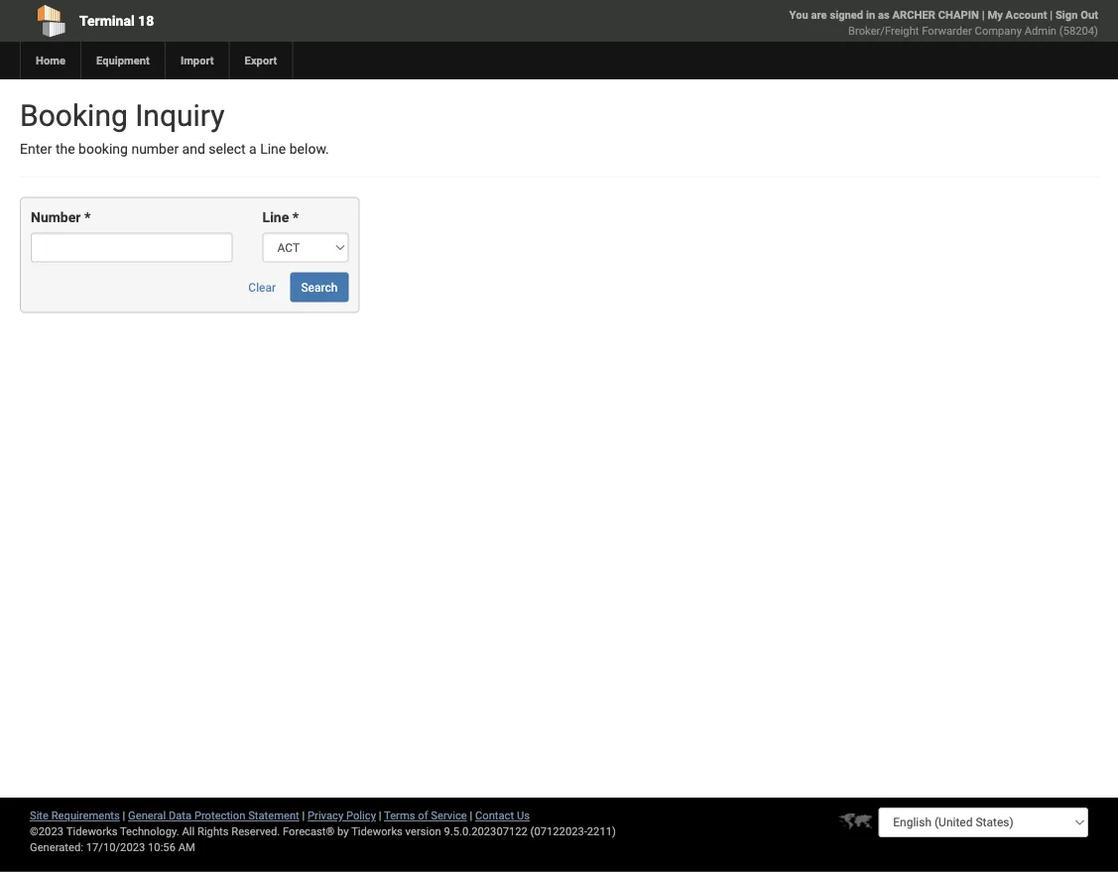 Task type: locate. For each thing, give the bounding box(es) containing it.
18
[[138, 12, 154, 29]]

* right 'number'
[[84, 209, 91, 226]]

as
[[878, 8, 890, 21]]

below.
[[289, 141, 329, 157]]

privacy policy link
[[308, 809, 376, 822]]

line
[[260, 141, 286, 157], [262, 209, 289, 226]]

number
[[31, 209, 81, 226]]

site requirements link
[[30, 809, 120, 822]]

booking
[[78, 141, 128, 157]]

0 vertical spatial line
[[260, 141, 286, 157]]

generated:
[[30, 841, 83, 854]]

account
[[1006, 8, 1047, 21]]

| up forecast®
[[302, 809, 305, 822]]

0 horizontal spatial *
[[84, 209, 91, 226]]

(07122023-
[[530, 825, 587, 838]]

statement
[[248, 809, 299, 822]]

sign out link
[[1056, 8, 1098, 21]]

line up clear button on the left
[[262, 209, 289, 226]]

out
[[1081, 8, 1098, 21]]

by
[[337, 825, 349, 838]]

| up tideworks
[[379, 809, 381, 822]]

1 * from the left
[[84, 209, 91, 226]]

* down below.
[[292, 209, 299, 226]]

terms of service link
[[384, 809, 467, 822]]

archer
[[893, 8, 936, 21]]

requirements
[[51, 809, 120, 822]]

(58204)
[[1060, 24, 1098, 37]]

equipment link
[[80, 42, 165, 79]]

and
[[182, 141, 205, 157]]

select
[[209, 141, 246, 157]]

clear
[[248, 280, 276, 294]]

| up 9.5.0.202307122
[[470, 809, 473, 822]]

*
[[84, 209, 91, 226], [292, 209, 299, 226]]

a
[[249, 141, 257, 157]]

10:56
[[148, 841, 176, 854]]

booking
[[20, 98, 128, 133]]

2 * from the left
[[292, 209, 299, 226]]

9.5.0.202307122
[[444, 825, 528, 838]]

terminal 18 link
[[20, 0, 452, 42]]

terminal 18
[[79, 12, 154, 29]]

booking inquiry enter the booking number and select a line below.
[[20, 98, 329, 157]]

|
[[982, 8, 985, 21], [1050, 8, 1053, 21], [123, 809, 125, 822], [302, 809, 305, 822], [379, 809, 381, 822], [470, 809, 473, 822]]

export link
[[229, 42, 292, 79]]

line right a
[[260, 141, 286, 157]]

terms
[[384, 809, 415, 822]]

general
[[128, 809, 166, 822]]

protection
[[194, 809, 245, 822]]

equipment
[[96, 54, 150, 67]]

number
[[131, 141, 179, 157]]

privacy
[[308, 809, 344, 822]]

search
[[301, 280, 338, 294]]

you are signed in as archer chapin | my account | sign out broker/freight forwarder company admin (58204)
[[789, 8, 1098, 37]]

sign
[[1056, 8, 1078, 21]]

line inside booking inquiry enter the booking number and select a line below.
[[260, 141, 286, 157]]

contact
[[475, 809, 514, 822]]

1 horizontal spatial *
[[292, 209, 299, 226]]



Task type: describe. For each thing, give the bounding box(es) containing it.
| left the my
[[982, 8, 985, 21]]

us
[[517, 809, 530, 822]]

1 vertical spatial line
[[262, 209, 289, 226]]

tideworks
[[351, 825, 403, 838]]

| left general
[[123, 809, 125, 822]]

reserved.
[[231, 825, 280, 838]]

home
[[36, 54, 65, 67]]

policy
[[346, 809, 376, 822]]

| left sign
[[1050, 8, 1053, 21]]

import link
[[165, 42, 229, 79]]

my account link
[[988, 8, 1047, 21]]

chapin
[[938, 8, 979, 21]]

clear button
[[237, 272, 287, 302]]

of
[[418, 809, 428, 822]]

you
[[789, 8, 808, 21]]

©2023 tideworks
[[30, 825, 118, 838]]

general data protection statement link
[[128, 809, 299, 822]]

site requirements | general data protection statement | privacy policy | terms of service | contact us ©2023 tideworks technology. all rights reserved. forecast® by tideworks version 9.5.0.202307122 (07122023-2211) generated: 17/10/2023 10:56 am
[[30, 809, 616, 854]]

rights
[[197, 825, 229, 838]]

are
[[811, 8, 827, 21]]

am
[[178, 841, 195, 854]]

* for line *
[[292, 209, 299, 226]]

home link
[[20, 42, 80, 79]]

forwarder
[[922, 24, 972, 37]]

site
[[30, 809, 49, 822]]

inquiry
[[135, 98, 225, 133]]

number *
[[31, 209, 91, 226]]

all
[[182, 825, 195, 838]]

terminal
[[79, 12, 135, 29]]

the
[[55, 141, 75, 157]]

admin
[[1025, 24, 1057, 37]]

service
[[431, 809, 467, 822]]

forecast®
[[283, 825, 335, 838]]

search button
[[290, 272, 349, 302]]

company
[[975, 24, 1022, 37]]

* for number *
[[84, 209, 91, 226]]

2211)
[[587, 825, 616, 838]]

data
[[169, 809, 192, 822]]

my
[[988, 8, 1003, 21]]

in
[[866, 8, 875, 21]]

export
[[245, 54, 277, 67]]

technology.
[[120, 825, 179, 838]]

contact us link
[[475, 809, 530, 822]]

version
[[405, 825, 441, 838]]

import
[[180, 54, 214, 67]]

broker/freight
[[848, 24, 919, 37]]

17/10/2023
[[86, 841, 145, 854]]

signed
[[830, 8, 863, 21]]

enter
[[20, 141, 52, 157]]

Number * text field
[[31, 233, 233, 262]]

line *
[[262, 209, 299, 226]]



Task type: vqa. For each thing, say whether or not it's contained in the screenshot.
17/10/2023
yes



